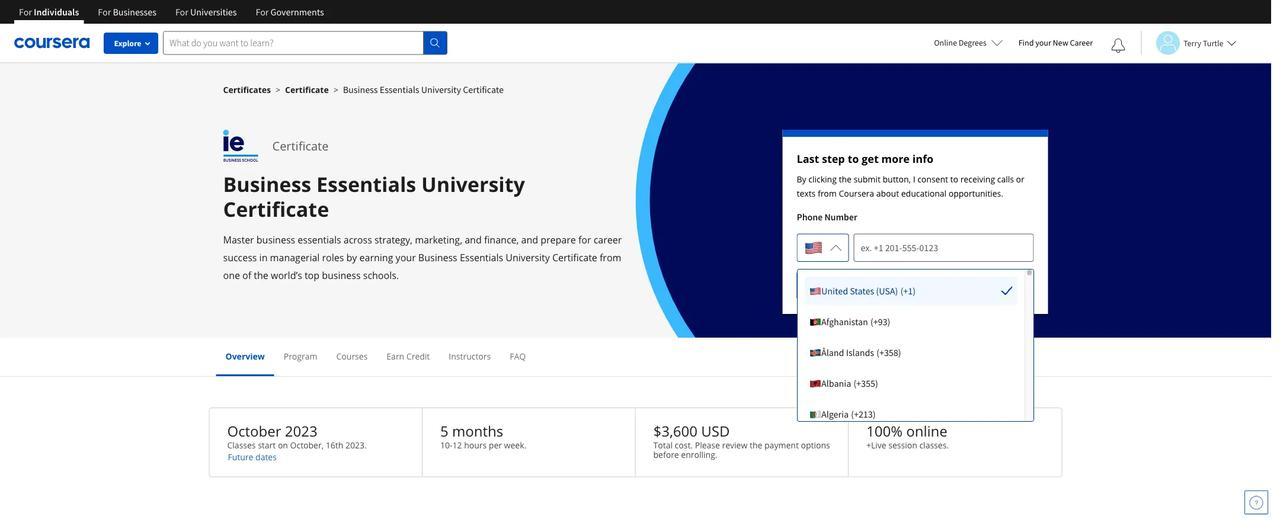 Task type: describe. For each thing, give the bounding box(es) containing it.
5
[[441, 422, 449, 441]]

number
[[825, 211, 858, 223]]

cost.
[[675, 440, 693, 451]]

earning
[[360, 251, 393, 264]]

phone
[[797, 211, 823, 223]]

) for 🇩🇿 algeria (+ 213 )
[[873, 409, 876, 420]]

session
[[889, 440, 918, 451]]

university inside master business essentials across strategy, marketing, and finance, and prepare for career success in managerial roles by earning your business essentials university certificate from one of the world's top business schools.
[[506, 251, 550, 264]]

algeria
[[822, 409, 849, 420]]

100%
[[867, 422, 903, 441]]

for universities
[[175, 6, 237, 18]]

email me info button
[[797, 272, 1035, 300]]

classes
[[227, 440, 256, 451]]

for for individuals
[[19, 6, 32, 18]]

new
[[1054, 37, 1069, 48]]

get
[[862, 152, 879, 166]]

credit
[[407, 351, 430, 362]]

total
[[654, 440, 673, 451]]

0 vertical spatial info
[[913, 152, 934, 166]]

the inside master business essentials across strategy, marketing, and finance, and prepare for career success in managerial roles by earning your business essentials university certificate from one of the world's top business schools.
[[254, 269, 269, 282]]

find
[[1019, 37, 1035, 48]]

16th
[[326, 440, 344, 451]]

åland
[[822, 347, 845, 359]]

texts
[[797, 188, 816, 199]]

master
[[223, 234, 254, 246]]

business inside master business essentials across strategy, marketing, and finance, and prepare for career success in managerial roles by earning your business essentials university certificate from one of the world's top business schools.
[[419, 251, 458, 264]]

🇦🇫
[[810, 317, 820, 329]]

october,
[[290, 440, 324, 451]]

schools.
[[363, 269, 399, 282]]

0 vertical spatial essentials
[[380, 84, 420, 95]]

finance,
[[484, 234, 519, 246]]

step
[[823, 152, 846, 166]]

earn credit link
[[387, 351, 430, 362]]

🇦🇱
[[810, 379, 820, 391]]

certificate link
[[285, 84, 329, 95]]

2023
[[285, 422, 318, 441]]

success
[[223, 251, 257, 264]]

🇺🇸 button
[[797, 234, 850, 262]]

classes.
[[920, 440, 949, 451]]

(usa)
[[877, 285, 899, 297]]

(+ for 🇦🇱 albania (+ 355 )
[[854, 378, 862, 390]]

2 > from the left
[[334, 84, 338, 95]]

more
[[882, 152, 910, 166]]

prepare
[[541, 234, 576, 246]]

afghanistan
[[822, 316, 869, 328]]

usd
[[702, 422, 730, 441]]

business inside "business essentials university certificate"
[[223, 170, 311, 198]]

1 horizontal spatial business
[[343, 84, 378, 95]]

for for governments
[[256, 6, 269, 18]]

marketing,
[[415, 234, 463, 246]]

355
[[862, 378, 876, 390]]

courses
[[337, 351, 368, 362]]

enrolling.
[[682, 449, 718, 460]]

please
[[695, 440, 720, 451]]

0 horizontal spatial to
[[848, 152, 860, 166]]

overview
[[226, 351, 265, 362]]

100% online +live session classes.
[[867, 422, 949, 451]]

essentials inside master business essentials across strategy, marketing, and finance, and prepare for career success in managerial roles by earning your business essentials university certificate from one of the world's top business schools.
[[460, 251, 504, 264]]

master business essentials across strategy, marketing, and finance, and prepare for career success in managerial roles by earning your business essentials university certificate from one of the world's top business schools.
[[223, 234, 622, 282]]

banner navigation
[[9, 0, 334, 33]]

to inside 'by clicking the submit button, i consent to receiving calls or texts from coursera about educational opportunities.'
[[951, 173, 959, 185]]

submit
[[854, 173, 881, 185]]

🇦🇽 åland islands (+ 358 )
[[810, 347, 902, 360]]

+live
[[867, 440, 887, 451]]

) inside 🇦🇽 åland islands (+ 358 )
[[899, 347, 902, 359]]

world's
[[271, 269, 302, 282]]

managerial
[[270, 251, 320, 264]]

consent
[[918, 173, 949, 185]]

$3,600 usd total cost. please review the payment options before enrolling.
[[654, 422, 831, 460]]

october
[[227, 422, 281, 441]]

10-
[[441, 440, 453, 451]]

last
[[797, 152, 820, 166]]

certificate inside certificates > certificate > business essentials university certificate
[[285, 84, 329, 95]]

from inside master business essentials across strategy, marketing, and finance, and prepare for career success in managerial roles by earning your business essentials university certificate from one of the world's top business schools.
[[600, 251, 622, 264]]

0 vertical spatial university
[[421, 84, 461, 95]]

certificates
[[223, 84, 271, 95]]

by
[[347, 251, 357, 264]]

certificate menu element
[[216, 338, 1056, 377]]

🇩🇿 algeria (+ 213 )
[[810, 409, 876, 421]]

the inside $3,600 usd total cost. please review the payment options before enrolling.
[[750, 440, 763, 451]]

info inside button
[[928, 280, 944, 292]]

instructors link
[[449, 351, 491, 362]]

2023.
[[346, 440, 367, 451]]

(+ for 🇩🇿 algeria (+ 213 )
[[852, 409, 859, 420]]

program
[[284, 351, 318, 362]]

review
[[723, 440, 748, 451]]

essentials
[[298, 234, 341, 246]]

islands
[[847, 347, 875, 359]]

clicking
[[809, 173, 837, 185]]

2 and from the left
[[522, 234, 539, 246]]

overview link
[[226, 351, 265, 362]]

earn credit
[[387, 351, 430, 362]]

for
[[579, 234, 592, 246]]

for businesses
[[98, 6, 157, 18]]



Task type: vqa. For each thing, say whether or not it's contained in the screenshot.


Task type: locate. For each thing, give the bounding box(es) containing it.
for for businesses
[[98, 6, 111, 18]]

0 horizontal spatial the
[[254, 269, 269, 282]]

certificates > certificate > business essentials university certificate
[[223, 84, 504, 95]]

for for universities
[[175, 6, 188, 18]]

1 vertical spatial business
[[322, 269, 361, 282]]

0 vertical spatial from
[[818, 188, 837, 199]]

) inside 🇩🇿 algeria (+ 213 )
[[873, 409, 876, 420]]

your
[[1036, 37, 1052, 48], [396, 251, 416, 264]]

and left finance,
[[465, 234, 482, 246]]

list box containing 🇺🇸 united states (usa) (+ 1 )
[[798, 270, 1034, 429]]

email
[[888, 280, 911, 292]]

payment
[[765, 440, 799, 451]]

certificate inside master business essentials across strategy, marketing, and finance, and prepare for career success in managerial roles by earning your business essentials university certificate from one of the world's top business schools.
[[553, 251, 598, 264]]

1 horizontal spatial your
[[1036, 37, 1052, 48]]

0 horizontal spatial from
[[600, 251, 622, 264]]

program link
[[284, 351, 318, 362]]

1 vertical spatial university
[[422, 170, 525, 198]]

universities
[[190, 6, 237, 18]]

essentials
[[380, 84, 420, 95], [317, 170, 416, 198], [460, 251, 504, 264]]

find your new career link
[[1013, 36, 1099, 50]]

2 vertical spatial business
[[419, 251, 458, 264]]

2 vertical spatial essentials
[[460, 251, 504, 264]]

1 vertical spatial your
[[396, 251, 416, 264]]

1 for from the left
[[19, 6, 32, 18]]

certificate inside "business essentials university certificate"
[[223, 195, 329, 223]]

for left governments
[[256, 6, 269, 18]]

1 vertical spatial 🇺🇸
[[810, 286, 820, 298]]

2 vertical spatial university
[[506, 251, 550, 264]]

last step to get more info
[[797, 152, 934, 166]]

0 vertical spatial 🇺🇸
[[804, 237, 823, 261]]

1 horizontal spatial the
[[750, 440, 763, 451]]

0 vertical spatial business
[[343, 84, 378, 95]]

213
[[859, 409, 873, 420]]

for governments
[[256, 6, 324, 18]]

your down strategy, at left
[[396, 251, 416, 264]]

earn
[[387, 351, 405, 362]]

business down the roles
[[322, 269, 361, 282]]

one
[[223, 269, 240, 282]]

0 horizontal spatial business
[[223, 170, 311, 198]]

(+ inside 🇦🇫 afghanistan (+ 93 )
[[871, 316, 879, 328]]

1 vertical spatial the
[[254, 269, 269, 282]]

week.
[[504, 440, 527, 451]]

1 vertical spatial business
[[223, 170, 311, 198]]

before
[[654, 449, 679, 460]]

🇺🇸 left united at the bottom of page
[[810, 286, 820, 298]]

coursera image
[[14, 33, 90, 52]]

1 vertical spatial essentials
[[317, 170, 416, 198]]

(+ for 🇦🇫 afghanistan (+ 93 )
[[871, 316, 879, 328]]

by
[[797, 173, 807, 185]]

)
[[913, 285, 916, 297], [888, 316, 891, 328], [899, 347, 902, 359], [876, 378, 879, 390], [873, 409, 876, 420]]

strategy,
[[375, 234, 413, 246]]

university inside "business essentials university certificate"
[[422, 170, 525, 198]]

businesses
[[113, 6, 157, 18]]

instructors
[[449, 351, 491, 362]]

🇺🇸 for 🇺🇸
[[804, 237, 823, 261]]

> left certificate link at the top of the page
[[276, 84, 281, 95]]

358
[[885, 347, 899, 359]]

business essentials university certificate
[[223, 170, 525, 223]]

start
[[258, 440, 276, 451]]

and right finance,
[[522, 234, 539, 246]]

across
[[344, 234, 372, 246]]

or
[[1017, 173, 1025, 185]]

faq link
[[510, 351, 526, 362]]

1 horizontal spatial from
[[818, 188, 837, 199]]

for left the 'individuals'
[[19, 6, 32, 18]]

business down 'marketing,'
[[419, 251, 458, 264]]

ie business school image
[[223, 130, 258, 162]]

Phone Number telephone field
[[854, 234, 1035, 262]]

from inside 'by clicking the submit button, i consent to receiving calls or texts from coursera about educational opportunities.'
[[818, 188, 837, 199]]

93
[[879, 316, 888, 328]]

🇦🇽
[[810, 348, 820, 360]]

to right consent
[[951, 173, 959, 185]]

(+ inside 🇩🇿 algeria (+ 213 )
[[852, 409, 859, 420]]

career
[[594, 234, 622, 246]]

) inside 🇦🇫 afghanistan (+ 93 )
[[888, 316, 891, 328]]

and
[[465, 234, 482, 246], [522, 234, 539, 246]]

5 months 10-12 hours per week.
[[441, 422, 527, 451]]

0 vertical spatial to
[[848, 152, 860, 166]]

(+ left me
[[901, 285, 909, 297]]

🇺🇸 down phone
[[804, 237, 823, 261]]

from down clicking
[[818, 188, 837, 199]]

1
[[909, 285, 913, 297]]

🇺🇸 united states (usa) (+ 1 )
[[810, 285, 916, 298]]

12
[[453, 440, 462, 451]]

button,
[[883, 173, 912, 185]]

essentials inside "business essentials university certificate"
[[317, 170, 416, 198]]

the right review
[[750, 440, 763, 451]]

for left universities
[[175, 6, 188, 18]]

1 horizontal spatial >
[[334, 84, 338, 95]]

career
[[1071, 37, 1094, 48]]

the
[[839, 173, 852, 185], [254, 269, 269, 282], [750, 440, 763, 451]]

3 for from the left
[[175, 6, 188, 18]]

0 vertical spatial business
[[257, 234, 295, 246]]

business right certificate link at the top of the page
[[343, 84, 378, 95]]

0 horizontal spatial >
[[276, 84, 281, 95]]

business up in on the left
[[257, 234, 295, 246]]

top
[[305, 269, 320, 282]]

2 for from the left
[[98, 6, 111, 18]]

(+ right albania
[[854, 378, 862, 390]]

of
[[243, 269, 252, 282]]

🇺🇸
[[804, 237, 823, 261], [810, 286, 820, 298]]

) inside 🇺🇸 united states (usa) (+ 1 )
[[913, 285, 916, 297]]

) inside 🇦🇱 albania (+ 355 )
[[876, 378, 879, 390]]

0 horizontal spatial and
[[465, 234, 482, 246]]

1 horizontal spatial to
[[951, 173, 959, 185]]

educational
[[902, 188, 947, 199]]

options
[[801, 440, 831, 451]]

2 horizontal spatial the
[[839, 173, 852, 185]]

for
[[19, 6, 32, 18], [98, 6, 111, 18], [175, 6, 188, 18], [256, 6, 269, 18]]

1 horizontal spatial business
[[322, 269, 361, 282]]

None search field
[[163, 31, 448, 55]]

(+ inside 🇺🇸 united states (usa) (+ 1 )
[[901, 285, 909, 297]]

1 vertical spatial from
[[600, 251, 622, 264]]

0 horizontal spatial your
[[396, 251, 416, 264]]

in
[[260, 251, 268, 264]]

1 vertical spatial to
[[951, 173, 959, 185]]

0 horizontal spatial business
[[257, 234, 295, 246]]

months
[[452, 422, 504, 441]]

🇩🇿
[[810, 410, 820, 421]]

your inside master business essentials across strategy, marketing, and finance, and prepare for career success in managerial roles by earning your business essentials university certificate from one of the world's top business schools.
[[396, 251, 416, 264]]

show notifications image
[[1112, 39, 1126, 53]]

states
[[851, 285, 875, 297]]

🇺🇸 inside 🇺🇸 united states (usa) (+ 1 )
[[810, 286, 820, 298]]

1 > from the left
[[276, 84, 281, 95]]

the inside 'by clicking the submit button, i consent to receiving calls or texts from coursera about educational opportunities.'
[[839, 173, 852, 185]]

(+ right the algeria
[[852, 409, 859, 420]]

governments
[[271, 6, 324, 18]]

$3,600
[[654, 422, 698, 441]]

info up i
[[913, 152, 934, 166]]

hours
[[464, 440, 487, 451]]

1 and from the left
[[465, 234, 482, 246]]

me
[[913, 280, 926, 292]]

october 2023 classes start on october, 16th 2023.
[[227, 422, 367, 451]]

(+ inside 🇦🇽 åland islands (+ 358 )
[[877, 347, 885, 359]]

i
[[914, 173, 916, 185]]

roles
[[322, 251, 344, 264]]

to
[[848, 152, 860, 166], [951, 173, 959, 185]]

0 vertical spatial the
[[839, 173, 852, 185]]

calls
[[998, 173, 1015, 185]]

2 horizontal spatial business
[[419, 251, 458, 264]]

coursera
[[839, 188, 875, 199]]

) for 🇦🇫 afghanistan (+ 93 )
[[888, 316, 891, 328]]

(+ right islands
[[877, 347, 885, 359]]

for left the businesses
[[98, 6, 111, 18]]

(+ inside 🇦🇱 albania (+ 355 )
[[854, 378, 862, 390]]

1 horizontal spatial and
[[522, 234, 539, 246]]

> right certificate link at the top of the page
[[334, 84, 338, 95]]

4 for from the left
[[256, 6, 269, 18]]

to left get
[[848, 152, 860, 166]]

individuals
[[34, 6, 79, 18]]

the right of
[[254, 269, 269, 282]]

find your new career
[[1019, 37, 1094, 48]]

2 vertical spatial the
[[750, 440, 763, 451]]

email me info
[[888, 280, 944, 292]]

(+ right afghanistan
[[871, 316, 879, 328]]

online
[[907, 422, 948, 441]]

) for 🇦🇱 albania (+ 355 )
[[876, 378, 879, 390]]

0 vertical spatial your
[[1036, 37, 1052, 48]]

🇺🇸 inside dropdown button
[[804, 237, 823, 261]]

from down career
[[600, 251, 622, 264]]

your right the find
[[1036, 37, 1052, 48]]

business down ie business school image
[[223, 170, 311, 198]]

per
[[489, 440, 502, 451]]

opportunities.
[[949, 188, 1004, 199]]

1 vertical spatial info
[[928, 280, 944, 292]]

help center image
[[1250, 496, 1264, 510]]

info right me
[[928, 280, 944, 292]]

🇺🇸 for 🇺🇸 united states (usa) (+ 1 )
[[810, 286, 820, 298]]

info
[[913, 152, 934, 166], [928, 280, 944, 292]]

the up "coursera"
[[839, 173, 852, 185]]

list box
[[798, 270, 1034, 429]]

business
[[343, 84, 378, 95], [223, 170, 311, 198], [419, 251, 458, 264]]



